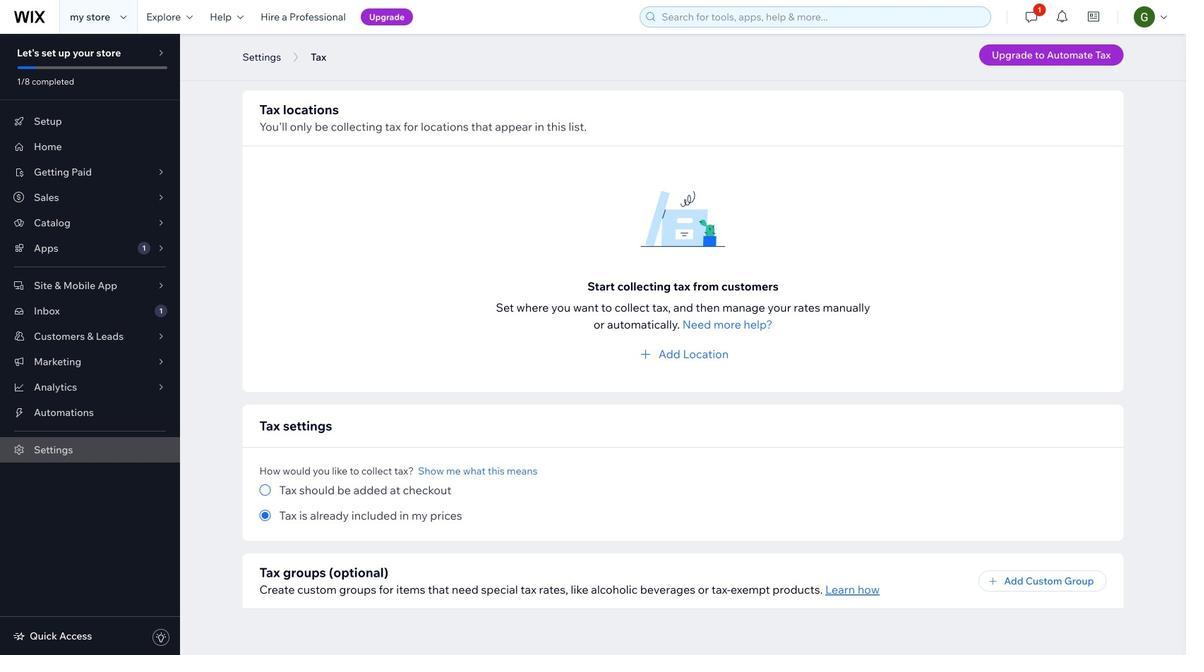 Task type: locate. For each thing, give the bounding box(es) containing it.
option group
[[259, 482, 1107, 525]]

Search for tools, apps, help & more... field
[[658, 7, 987, 27]]



Task type: describe. For each thing, give the bounding box(es) containing it.
sidebar element
[[0, 34, 180, 656]]



Task type: vqa. For each thing, say whether or not it's contained in the screenshot.
Store
no



